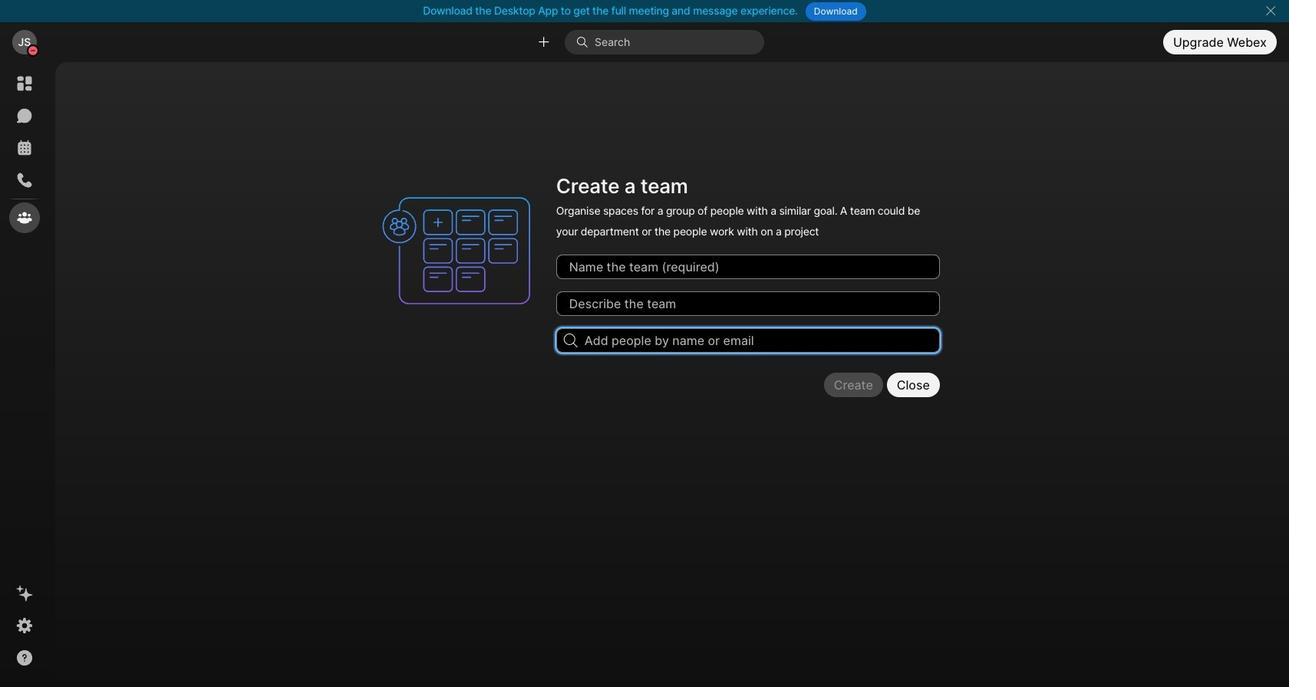 Task type: describe. For each thing, give the bounding box(es) containing it.
create a team image
[[375, 170, 547, 332]]

search_18 image
[[564, 334, 577, 347]]

cancel_16 image
[[1265, 5, 1277, 17]]

webex tab list
[[9, 68, 40, 233]]



Task type: vqa. For each thing, say whether or not it's contained in the screenshot.
Name the team (required) Text Field
yes



Task type: locate. For each thing, give the bounding box(es) containing it.
Describe the team text field
[[556, 291, 940, 316]]

navigation
[[0, 62, 49, 688]]

Name the team (required) text field
[[556, 255, 940, 279]]



